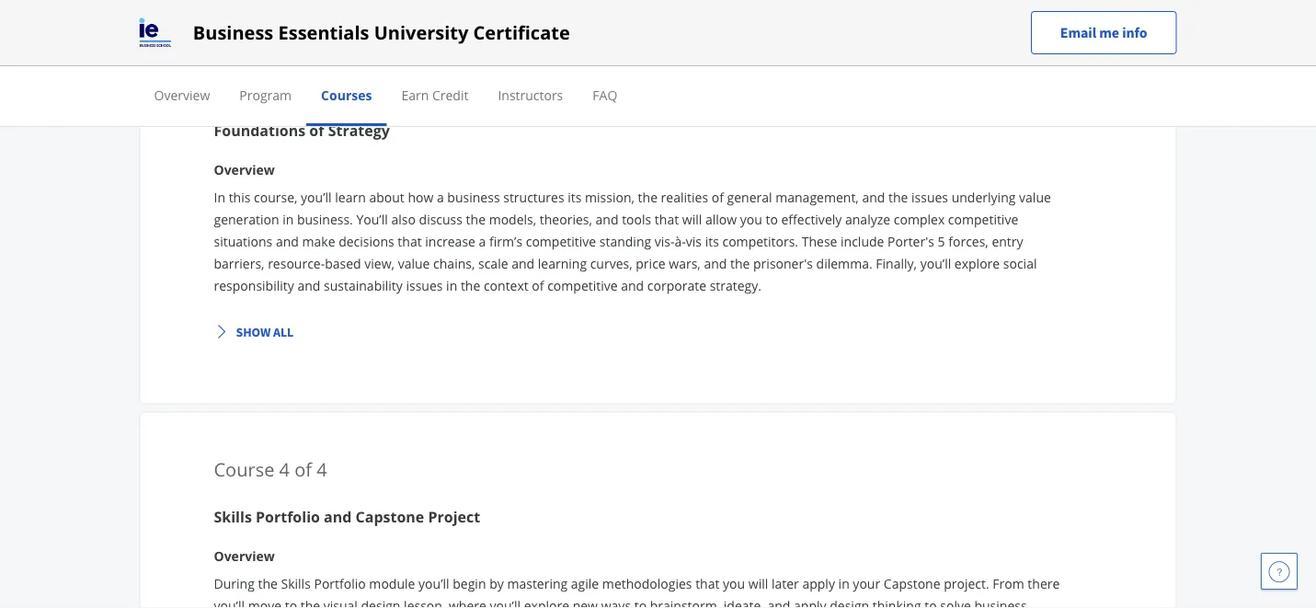 Task type: vqa. For each thing, say whether or not it's contained in the screenshot.
'Essentials'
yes



Task type: locate. For each thing, give the bounding box(es) containing it.
1 vertical spatial in
[[446, 277, 458, 294]]

you down general
[[741, 211, 763, 228]]

will up ideate, in the right of the page
[[749, 575, 769, 592]]

2 vertical spatial competitive
[[548, 277, 618, 294]]

value
[[1020, 188, 1052, 206], [398, 255, 430, 272]]

1 vertical spatial portfolio
[[314, 575, 366, 592]]

1 horizontal spatial will
[[749, 575, 769, 592]]

0 horizontal spatial design
[[361, 597, 401, 608]]

value right underlying
[[1020, 188, 1052, 206]]

faq
[[593, 86, 618, 104]]

situations
[[214, 233, 273, 250]]

corporate
[[648, 277, 707, 294]]

1 horizontal spatial capstone
[[884, 575, 941, 592]]

earn
[[402, 86, 429, 104]]

project.
[[944, 575, 990, 592]]

that down also
[[398, 233, 422, 250]]

realities
[[661, 188, 709, 206]]

1 horizontal spatial a
[[479, 233, 486, 250]]

capstone inside during the skills portfolio module you'll begin by mastering agile methodologies that you will later apply in your capstone project. from there you'll move to the visual design lesson, where you'll explore new ways to brainstorm, ideate, and apply design thinking to solve busines
[[884, 575, 941, 592]]

issues down chains,
[[406, 277, 443, 294]]

course for course 4 of 4
[[214, 457, 275, 482]]

that inside during the skills portfolio module you'll begin by mastering agile methodologies that you will later apply in your capstone project. from there you'll move to the visual design lesson, where you'll explore new ways to brainstorm, ideate, and apply design thinking to solve busines
[[696, 575, 720, 592]]

underlying
[[952, 188, 1016, 206]]

porter's
[[888, 233, 935, 250]]

skills up move
[[281, 575, 311, 592]]

about
[[369, 188, 405, 206]]

0 vertical spatial capstone
[[356, 506, 425, 526]]

a right how
[[437, 188, 444, 206]]

overview up this
[[214, 161, 275, 178]]

1 vertical spatial skills
[[281, 575, 311, 592]]

that up the brainstorm,
[[696, 575, 720, 592]]

2 horizontal spatial in
[[839, 575, 850, 592]]

entry
[[992, 233, 1024, 250]]

1 vertical spatial will
[[749, 575, 769, 592]]

1 vertical spatial competitive
[[526, 233, 596, 250]]

the up move
[[258, 575, 278, 592]]

overview down ie business school icon
[[154, 86, 210, 104]]

you inside during the skills portfolio module you'll begin by mastering agile methodologies that you will later apply in your capstone project. from there you'll move to the visual design lesson, where you'll explore new ways to brainstorm, ideate, and apply design thinking to solve busines
[[723, 575, 746, 592]]

2 vertical spatial overview
[[214, 547, 275, 565]]

0 vertical spatial issues
[[912, 188, 949, 206]]

capstone
[[356, 506, 425, 526], [884, 575, 941, 592]]

1 vertical spatial course
[[214, 457, 275, 482]]

4 for 4
[[317, 457, 327, 482]]

1 horizontal spatial value
[[1020, 188, 1052, 206]]

email me info
[[1061, 23, 1148, 42]]

apply
[[803, 575, 836, 592], [794, 597, 827, 608]]

generation
[[214, 211, 279, 228]]

courses link
[[321, 86, 372, 104]]

credit
[[432, 86, 469, 104]]

competitive
[[949, 211, 1019, 228], [526, 233, 596, 250], [548, 277, 618, 294]]

0 vertical spatial its
[[568, 188, 582, 206]]

you'll
[[301, 188, 332, 206], [921, 255, 952, 272], [419, 575, 450, 592], [214, 597, 245, 608], [490, 597, 521, 608]]

1 horizontal spatial that
[[655, 211, 679, 228]]

0 vertical spatial a
[[437, 188, 444, 206]]

certificate
[[474, 20, 570, 45]]

competitive up the learning
[[526, 233, 596, 250]]

the up tools
[[638, 188, 658, 206]]

email me info button
[[1031, 11, 1178, 54]]

capstone left project
[[356, 506, 425, 526]]

1 vertical spatial its
[[706, 233, 720, 250]]

that up vis-
[[655, 211, 679, 228]]

explore down mastering
[[524, 597, 570, 608]]

explore down 'forces,'
[[955, 255, 1001, 272]]

skills
[[214, 506, 252, 526], [281, 575, 311, 592]]

1 horizontal spatial its
[[706, 233, 720, 250]]

capstone up thinking in the right of the page
[[884, 575, 941, 592]]

0 horizontal spatial explore
[[524, 597, 570, 608]]

help center image
[[1269, 560, 1291, 583]]

0 vertical spatial course
[[214, 70, 275, 95]]

in left the your
[[839, 575, 850, 592]]

competitive down underlying
[[949, 211, 1019, 228]]

0 vertical spatial overview
[[154, 86, 210, 104]]

thinking
[[873, 597, 922, 608]]

design down the your
[[830, 597, 870, 608]]

0 vertical spatial apply
[[803, 575, 836, 592]]

in
[[283, 211, 294, 228], [446, 277, 458, 294], [839, 575, 850, 592]]

0 vertical spatial value
[[1020, 188, 1052, 206]]

all
[[273, 323, 294, 340]]

brainstorm,
[[650, 597, 721, 608]]

its
[[568, 188, 582, 206], [706, 233, 720, 250]]

instructors link
[[498, 86, 563, 104]]

0 vertical spatial that
[[655, 211, 679, 228]]

sustainability
[[324, 277, 403, 294]]

value right view,
[[398, 255, 430, 272]]

portfolio
[[256, 506, 320, 526], [314, 575, 366, 592]]

1 vertical spatial issues
[[406, 277, 443, 294]]

in down course,
[[283, 211, 294, 228]]

based
[[325, 255, 361, 272]]

2 course from the top
[[214, 457, 275, 482]]

to left the solve
[[925, 597, 937, 608]]

a left firm's
[[479, 233, 486, 250]]

issues up complex
[[912, 188, 949, 206]]

2 vertical spatial in
[[839, 575, 850, 592]]

the left visual
[[301, 597, 320, 608]]

complex
[[894, 211, 945, 228]]

issues
[[912, 188, 949, 206], [406, 277, 443, 294]]

1 vertical spatial value
[[398, 255, 430, 272]]

from
[[993, 575, 1025, 592]]

lesson,
[[404, 597, 446, 608]]

program
[[240, 86, 292, 104]]

1 course from the top
[[214, 70, 275, 95]]

its up theories,
[[568, 188, 582, 206]]

to inside in this course, you'll learn about how a business structures its mission, the realities of general management, and the issues underlying value generation in business. you'll also discuss the models, theories, and tools that will allow you to effectively analyze complex competitive situations and make decisions that increase a firm's competitive standing vis-à-vis its competitors. these include porter's 5 forces, entry barriers, resource-based view, value chains, scale and learning curves, price wars, and the prisoner's dilemma. finally, you'll explore social responsibility and sustainability issues in the context of competitive and corporate strategy.
[[766, 211, 778, 228]]

the down chains,
[[461, 277, 481, 294]]

the down business
[[466, 211, 486, 228]]

1 vertical spatial you
[[723, 575, 746, 592]]

where
[[449, 597, 487, 608]]

will up vis at top right
[[683, 211, 702, 228]]

2 horizontal spatial that
[[696, 575, 720, 592]]

show all
[[236, 323, 294, 340]]

to up "competitors."
[[766, 211, 778, 228]]

and
[[863, 188, 886, 206], [596, 211, 619, 228], [276, 233, 299, 250], [512, 255, 535, 272], [704, 255, 727, 272], [298, 277, 321, 294], [621, 277, 644, 294], [324, 506, 352, 526], [768, 597, 791, 608]]

explore
[[955, 255, 1001, 272], [524, 597, 570, 608]]

course
[[214, 70, 275, 95], [214, 457, 275, 482]]

1 vertical spatial explore
[[524, 597, 570, 608]]

portfolio up visual
[[314, 575, 366, 592]]

0 horizontal spatial skills
[[214, 506, 252, 526]]

skills down course 4 of 4
[[214, 506, 252, 526]]

apply down later
[[794, 597, 827, 608]]

0 horizontal spatial in
[[283, 211, 294, 228]]

show all button
[[207, 315, 301, 348]]

1 vertical spatial overview
[[214, 161, 275, 178]]

the
[[638, 188, 658, 206], [889, 188, 909, 206], [466, 211, 486, 228], [731, 255, 750, 272], [461, 277, 481, 294], [258, 575, 278, 592], [301, 597, 320, 608]]

of right context
[[532, 277, 544, 294]]

1 design from the left
[[361, 597, 401, 608]]

essentials
[[278, 20, 369, 45]]

0 vertical spatial will
[[683, 211, 702, 228]]

and up the strategy.
[[704, 255, 727, 272]]

portfolio down course 4 of 4
[[256, 506, 320, 526]]

university
[[374, 20, 469, 45]]

earn credit
[[402, 86, 469, 104]]

visual
[[324, 597, 358, 608]]

0 horizontal spatial value
[[398, 255, 430, 272]]

1 horizontal spatial in
[[446, 277, 458, 294]]

design down module
[[361, 597, 401, 608]]

in down chains,
[[446, 277, 458, 294]]

its right vis at top right
[[706, 233, 720, 250]]

overview up during
[[214, 547, 275, 565]]

0 horizontal spatial a
[[437, 188, 444, 206]]

course 3 of 4
[[214, 70, 327, 95]]

in this course, you'll learn about how a business structures its mission, the realities of general management, and the issues underlying value generation in business. you'll also discuss the models, theories, and tools that will allow you to effectively analyze complex competitive situations and make decisions that increase a firm's competitive standing vis-à-vis its competitors. these include porter's 5 forces, entry barriers, resource-based view, value chains, scale and learning curves, price wars, and the prisoner's dilemma. finally, you'll explore social responsibility and sustainability issues in the context of competitive and corporate strategy.
[[214, 188, 1052, 294]]

0 vertical spatial you
[[741, 211, 763, 228]]

business
[[193, 20, 274, 45]]

and up analyze
[[863, 188, 886, 206]]

course,
[[254, 188, 298, 206]]

you'll down during
[[214, 597, 245, 608]]

0 vertical spatial skills
[[214, 506, 252, 526]]

2 vertical spatial that
[[696, 575, 720, 592]]

competitive down the learning
[[548, 277, 618, 294]]

1 horizontal spatial explore
[[955, 255, 1001, 272]]

0 vertical spatial explore
[[955, 255, 1001, 272]]

these
[[802, 233, 838, 250]]

and down later
[[768, 597, 791, 608]]

0 horizontal spatial will
[[683, 211, 702, 228]]

of right 3
[[295, 70, 312, 95]]

1 vertical spatial capstone
[[884, 575, 941, 592]]

0 horizontal spatial that
[[398, 233, 422, 250]]

instructors
[[498, 86, 563, 104]]

1 horizontal spatial skills
[[281, 575, 311, 592]]

that
[[655, 211, 679, 228], [398, 233, 422, 250], [696, 575, 720, 592]]

1 horizontal spatial design
[[830, 597, 870, 608]]

info
[[1123, 23, 1148, 42]]

you up ideate, in the right of the page
[[723, 575, 746, 592]]

and up context
[[512, 255, 535, 272]]

apply right later
[[803, 575, 836, 592]]



Task type: describe. For each thing, give the bounding box(es) containing it.
1 vertical spatial that
[[398, 233, 422, 250]]

move
[[248, 597, 282, 608]]

social
[[1004, 255, 1038, 272]]

include
[[841, 233, 885, 250]]

of left strategy at left top
[[310, 120, 324, 140]]

by
[[490, 575, 504, 592]]

theories,
[[540, 211, 593, 228]]

analyze
[[846, 211, 891, 228]]

there
[[1028, 575, 1060, 592]]

foundations of strategy
[[214, 120, 390, 140]]

overview link
[[154, 86, 210, 104]]

course for course 3 of 4
[[214, 70, 275, 95]]

of up allow
[[712, 188, 724, 206]]

strategy.
[[710, 277, 762, 294]]

foundations
[[214, 120, 306, 140]]

decisions
[[339, 233, 395, 250]]

overview for course 4 of 4
[[214, 547, 275, 565]]

standing
[[600, 233, 652, 250]]

during the skills portfolio module you'll begin by mastering agile methodologies that you will later apply in your capstone project. from there you'll move to the visual design lesson, where you'll explore new ways to brainstorm, ideate, and apply design thinking to solve busines
[[214, 575, 1060, 608]]

project
[[428, 506, 481, 526]]

course 4 of 4
[[214, 457, 327, 482]]

ideate,
[[724, 597, 765, 608]]

dilemma.
[[817, 255, 873, 272]]

forces,
[[949, 233, 989, 250]]

scale
[[479, 255, 509, 272]]

portfolio inside during the skills portfolio module you'll begin by mastering agile methodologies that you will later apply in your capstone project. from there you'll move to the visual design lesson, where you'll explore new ways to brainstorm, ideate, and apply design thinking to solve busines
[[314, 575, 366, 592]]

and down resource-
[[298, 277, 321, 294]]

the up the strategy.
[[731, 255, 750, 272]]

certificate menu element
[[139, 66, 1178, 126]]

effectively
[[782, 211, 842, 228]]

explore inside during the skills portfolio module you'll begin by mastering agile methodologies that you will later apply in your capstone project. from there you'll move to the visual design lesson, where you'll explore new ways to brainstorm, ideate, and apply design thinking to solve busines
[[524, 597, 570, 608]]

in
[[214, 188, 225, 206]]

finally,
[[876, 255, 918, 272]]

earn credit link
[[402, 86, 469, 104]]

skills inside during the skills portfolio module you'll begin by mastering agile methodologies that you will later apply in your capstone project. from there you'll move to the visual design lesson, where you'll explore new ways to brainstorm, ideate, and apply design thinking to solve busines
[[281, 575, 311, 592]]

overview inside "certificate menu" element
[[154, 86, 210, 104]]

0 vertical spatial portfolio
[[256, 506, 320, 526]]

0 horizontal spatial its
[[568, 188, 582, 206]]

also
[[392, 211, 416, 228]]

you'll down by
[[490, 597, 521, 608]]

models,
[[489, 211, 537, 228]]

5
[[938, 233, 946, 250]]

structures
[[504, 188, 565, 206]]

overview for course 3 of 4
[[214, 161, 275, 178]]

ie business school image
[[139, 18, 171, 47]]

increase
[[425, 233, 476, 250]]

to right move
[[285, 597, 297, 608]]

to down the methodologies
[[635, 597, 647, 608]]

explore inside in this course, you'll learn about how a business structures its mission, the realities of general management, and the issues underlying value generation in business. you'll also discuss the models, theories, and tools that will allow you to effectively analyze complex competitive situations and make decisions that increase a firm's competitive standing vis-à-vis its competitors. these include porter's 5 forces, entry barriers, resource-based view, value chains, scale and learning curves, price wars, and the prisoner's dilemma. finally, you'll explore social responsibility and sustainability issues in the context of competitive and corporate strategy.
[[955, 255, 1001, 272]]

0 horizontal spatial issues
[[406, 277, 443, 294]]

0 vertical spatial in
[[283, 211, 294, 228]]

show
[[236, 323, 271, 340]]

later
[[772, 575, 800, 592]]

ways
[[602, 597, 631, 608]]

you'll down 5
[[921, 255, 952, 272]]

management,
[[776, 188, 859, 206]]

chains,
[[434, 255, 475, 272]]

competitors.
[[723, 233, 799, 250]]

and down price
[[621, 277, 644, 294]]

during
[[214, 575, 255, 592]]

strategy
[[328, 120, 390, 140]]

and down the mission,
[[596, 211, 619, 228]]

begin
[[453, 575, 486, 592]]

business
[[448, 188, 500, 206]]

price
[[636, 255, 666, 272]]

program link
[[240, 86, 292, 104]]

discuss
[[419, 211, 463, 228]]

you inside in this course, you'll learn about how a business structures its mission, the realities of general management, and the issues underlying value generation in business. you'll also discuss the models, theories, and tools that will allow you to effectively analyze complex competitive situations and make decisions that increase a firm's competitive standing vis-à-vis its competitors. these include porter's 5 forces, entry barriers, resource-based view, value chains, scale and learning curves, price wars, and the prisoner's dilemma. finally, you'll explore social responsibility and sustainability issues in the context of competitive and corporate strategy.
[[741, 211, 763, 228]]

wars,
[[669, 255, 701, 272]]

view,
[[365, 255, 395, 272]]

module
[[369, 575, 415, 592]]

will inside during the skills portfolio module you'll begin by mastering agile methodologies that you will later apply in your capstone project. from there you'll move to the visual design lesson, where you'll explore new ways to brainstorm, ideate, and apply design thinking to solve busines
[[749, 575, 769, 592]]

1 horizontal spatial issues
[[912, 188, 949, 206]]

and down course 4 of 4
[[324, 506, 352, 526]]

à-
[[675, 233, 686, 250]]

firm's
[[490, 233, 523, 250]]

barriers,
[[214, 255, 265, 272]]

this
[[229, 188, 251, 206]]

0 vertical spatial competitive
[[949, 211, 1019, 228]]

email
[[1061, 23, 1097, 42]]

you'll
[[357, 211, 388, 228]]

learn
[[335, 188, 366, 206]]

and inside during the skills portfolio module you'll begin by mastering agile methodologies that you will later apply in your capstone project. from there you'll move to the visual design lesson, where you'll explore new ways to brainstorm, ideate, and apply design thinking to solve busines
[[768, 597, 791, 608]]

me
[[1100, 23, 1120, 42]]

methodologies
[[603, 575, 693, 592]]

will inside in this course, you'll learn about how a business structures its mission, the realities of general management, and the issues underlying value generation in business. you'll also discuss the models, theories, and tools that will allow you to effectively analyze complex competitive situations and make decisions that increase a firm's competitive standing vis-à-vis its competitors. these include porter's 5 forces, entry barriers, resource-based view, value chains, scale and learning curves, price wars, and the prisoner's dilemma. finally, you'll explore social responsibility and sustainability issues in the context of competitive and corporate strategy.
[[683, 211, 702, 228]]

1 vertical spatial a
[[479, 233, 486, 250]]

resource-
[[268, 255, 325, 272]]

faq link
[[593, 86, 618, 104]]

general
[[728, 188, 773, 206]]

your
[[853, 575, 881, 592]]

0 horizontal spatial capstone
[[356, 506, 425, 526]]

vis
[[686, 233, 702, 250]]

you'll up lesson,
[[419, 575, 450, 592]]

business essentials university certificate
[[193, 20, 570, 45]]

4 for 3
[[317, 70, 327, 95]]

vis-
[[655, 233, 675, 250]]

1 vertical spatial apply
[[794, 597, 827, 608]]

you'll up business.
[[301, 188, 332, 206]]

make
[[302, 233, 335, 250]]

mastering
[[507, 575, 568, 592]]

learning
[[538, 255, 587, 272]]

and up resource-
[[276, 233, 299, 250]]

in inside during the skills portfolio module you'll begin by mastering agile methodologies that you will later apply in your capstone project. from there you'll move to the visual design lesson, where you'll explore new ways to brainstorm, ideate, and apply design thinking to solve busines
[[839, 575, 850, 592]]

new
[[573, 597, 598, 608]]

skills portfolio and capstone project
[[214, 506, 481, 526]]

agile
[[571, 575, 599, 592]]

the up complex
[[889, 188, 909, 206]]

context
[[484, 277, 529, 294]]

business.
[[297, 211, 353, 228]]

of up the skills portfolio and capstone project
[[295, 457, 312, 482]]

curves,
[[591, 255, 633, 272]]

how
[[408, 188, 434, 206]]

mission,
[[585, 188, 635, 206]]

responsibility
[[214, 277, 294, 294]]

2 design from the left
[[830, 597, 870, 608]]

allow
[[706, 211, 737, 228]]



